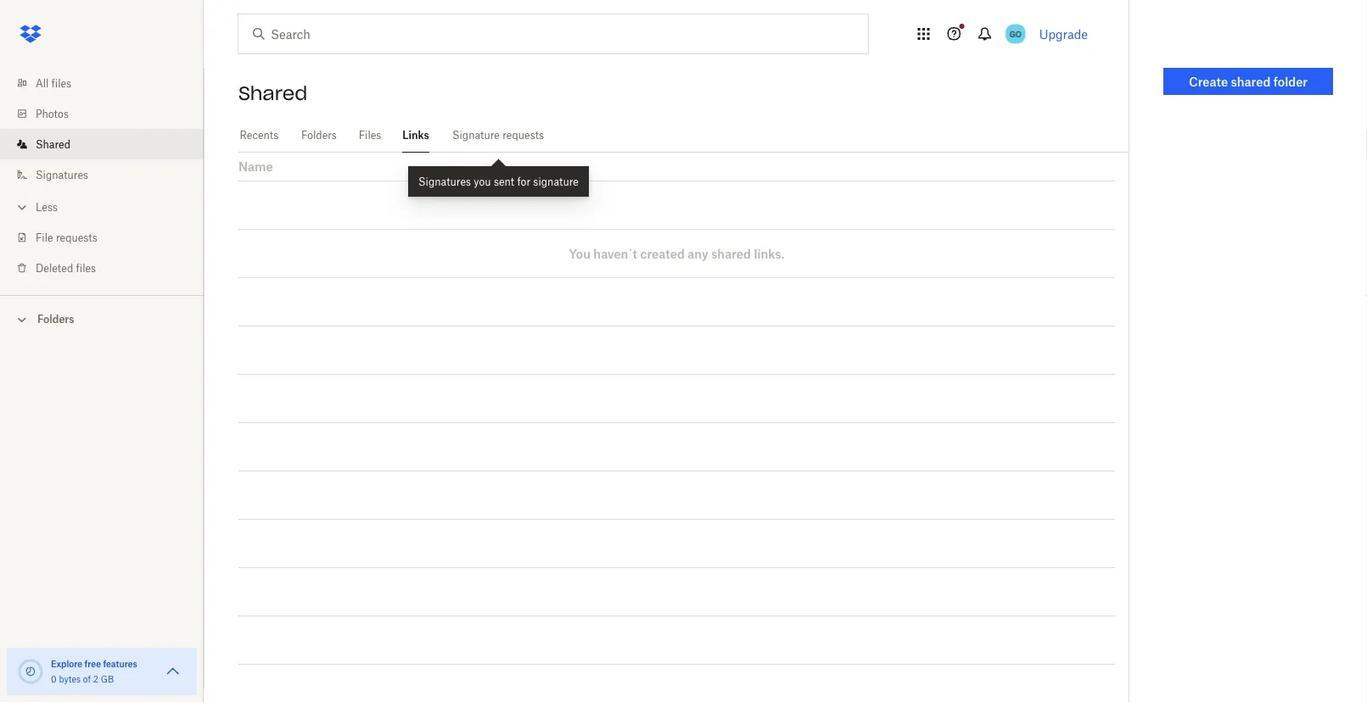 Task type: vqa. For each thing, say whether or not it's contained in the screenshot.
PRICING at the left of page
no



Task type: describe. For each thing, give the bounding box(es) containing it.
you
[[569, 247, 591, 261]]

files for all files
[[51, 77, 71, 90]]

signature
[[452, 129, 500, 142]]

upgrade
[[1040, 27, 1088, 41]]

explore
[[51, 659, 82, 670]]

bytes
[[59, 674, 81, 685]]

folders inside folders link
[[301, 129, 337, 142]]

explore free features 0 bytes of 2 gb
[[51, 659, 137, 685]]

features
[[103, 659, 137, 670]]

you
[[474, 175, 491, 188]]

of
[[83, 674, 91, 685]]

any
[[688, 247, 709, 261]]

0 horizontal spatial shared
[[711, 247, 751, 261]]

created
[[640, 247, 685, 261]]

photos link
[[14, 98, 204, 129]]

file requests link
[[14, 222, 204, 253]]

1 horizontal spatial shared
[[239, 81, 308, 105]]

deleted
[[36, 262, 73, 275]]

signature
[[533, 175, 579, 188]]

folders button
[[0, 306, 204, 331]]

create shared folder button
[[1164, 68, 1334, 95]]

folders link
[[300, 119, 338, 150]]

signature requests
[[452, 129, 544, 142]]

links.
[[754, 247, 785, 261]]

gb
[[101, 674, 114, 685]]

file
[[36, 231, 53, 244]]

shared inside button
[[1231, 74, 1271, 89]]

0
[[51, 674, 57, 685]]

signatures you sent for signature
[[418, 175, 579, 188]]

recents
[[240, 129, 279, 142]]

signatures link
[[14, 160, 204, 190]]

deleted files link
[[14, 253, 204, 284]]

go
[[1010, 28, 1022, 39]]



Task type: locate. For each thing, give the bounding box(es) containing it.
shared left the 'folder'
[[1231, 74, 1271, 89]]

shared right any
[[711, 247, 751, 261]]

create
[[1189, 74, 1228, 89]]

for
[[517, 175, 531, 188]]

links
[[403, 129, 429, 142]]

0 horizontal spatial folders
[[37, 313, 74, 326]]

requests for signature requests
[[503, 129, 544, 142]]

signatures for signatures you sent for signature
[[418, 175, 471, 188]]

upgrade link
[[1040, 27, 1088, 41]]

files link
[[358, 119, 382, 150]]

shared down photos
[[36, 138, 70, 151]]

files right deleted
[[76, 262, 96, 275]]

1 horizontal spatial shared
[[1231, 74, 1271, 89]]

0 vertical spatial files
[[51, 77, 71, 90]]

file requests
[[36, 231, 97, 244]]

folders down deleted
[[37, 313, 74, 326]]

shared list item
[[0, 129, 204, 160]]

quota usage element
[[17, 659, 44, 686]]

folders left "files" at the top left of page
[[301, 129, 337, 142]]

haven`t
[[594, 247, 637, 261]]

deleted files
[[36, 262, 96, 275]]

list
[[0, 58, 204, 295]]

signatures up less
[[36, 168, 88, 181]]

1 horizontal spatial folders
[[301, 129, 337, 142]]

1 vertical spatial requests
[[56, 231, 97, 244]]

0 vertical spatial requests
[[503, 129, 544, 142]]

files right all
[[51, 77, 71, 90]]

2
[[93, 674, 98, 685]]

less
[[36, 201, 58, 213]]

signatures inside list
[[36, 168, 88, 181]]

0 horizontal spatial signatures
[[36, 168, 88, 181]]

1 horizontal spatial signatures
[[418, 175, 471, 188]]

shared inside list item
[[36, 138, 70, 151]]

tab list
[[239, 119, 1129, 153]]

shared link
[[14, 129, 204, 160]]

less image
[[14, 199, 31, 216]]

folders inside folders button
[[37, 313, 74, 326]]

shared
[[239, 81, 308, 105], [36, 138, 70, 151]]

links link
[[402, 119, 430, 150]]

requests
[[503, 129, 544, 142], [56, 231, 97, 244]]

free
[[85, 659, 101, 670]]

1 horizontal spatial files
[[76, 262, 96, 275]]

0 vertical spatial folders
[[301, 129, 337, 142]]

shared up recents link
[[239, 81, 308, 105]]

0 horizontal spatial files
[[51, 77, 71, 90]]

1 vertical spatial shared
[[711, 247, 751, 261]]

shared
[[1231, 74, 1271, 89], [711, 247, 751, 261]]

signatures for signatures
[[36, 168, 88, 181]]

name
[[239, 160, 273, 174]]

signature requests link
[[450, 119, 547, 150]]

list containing all files
[[0, 58, 204, 295]]

1 horizontal spatial requests
[[503, 129, 544, 142]]

0 vertical spatial shared
[[1231, 74, 1271, 89]]

signatures
[[36, 168, 88, 181], [418, 175, 471, 188]]

files
[[359, 129, 381, 142]]

tab list containing recents
[[239, 119, 1129, 153]]

folder
[[1274, 74, 1308, 89]]

0 horizontal spatial requests
[[56, 231, 97, 244]]

all files link
[[14, 68, 204, 98]]

0 horizontal spatial shared
[[36, 138, 70, 151]]

all files
[[36, 77, 71, 90]]

sent
[[494, 175, 515, 188]]

files for deleted files
[[76, 262, 96, 275]]

recents link
[[239, 119, 280, 150]]

dropbox image
[[14, 17, 48, 51]]

create shared folder
[[1189, 74, 1308, 89]]

files
[[51, 77, 71, 90], [76, 262, 96, 275]]

1 vertical spatial folders
[[37, 313, 74, 326]]

photos
[[36, 107, 69, 120]]

folders
[[301, 129, 337, 142], [37, 313, 74, 326]]

signatures left the you at left top
[[418, 175, 471, 188]]

requests for file requests
[[56, 231, 97, 244]]

all
[[36, 77, 49, 90]]

requests inside list
[[56, 231, 97, 244]]

1 vertical spatial files
[[76, 262, 96, 275]]

1 vertical spatial shared
[[36, 138, 70, 151]]

you haven`t created any shared links.
[[569, 247, 785, 261]]

Search in folder "Dropbox" text field
[[271, 25, 834, 43]]

requests right file
[[56, 231, 97, 244]]

0 vertical spatial shared
[[239, 81, 308, 105]]

requests up for
[[503, 129, 544, 142]]

go button
[[1002, 20, 1029, 48]]



